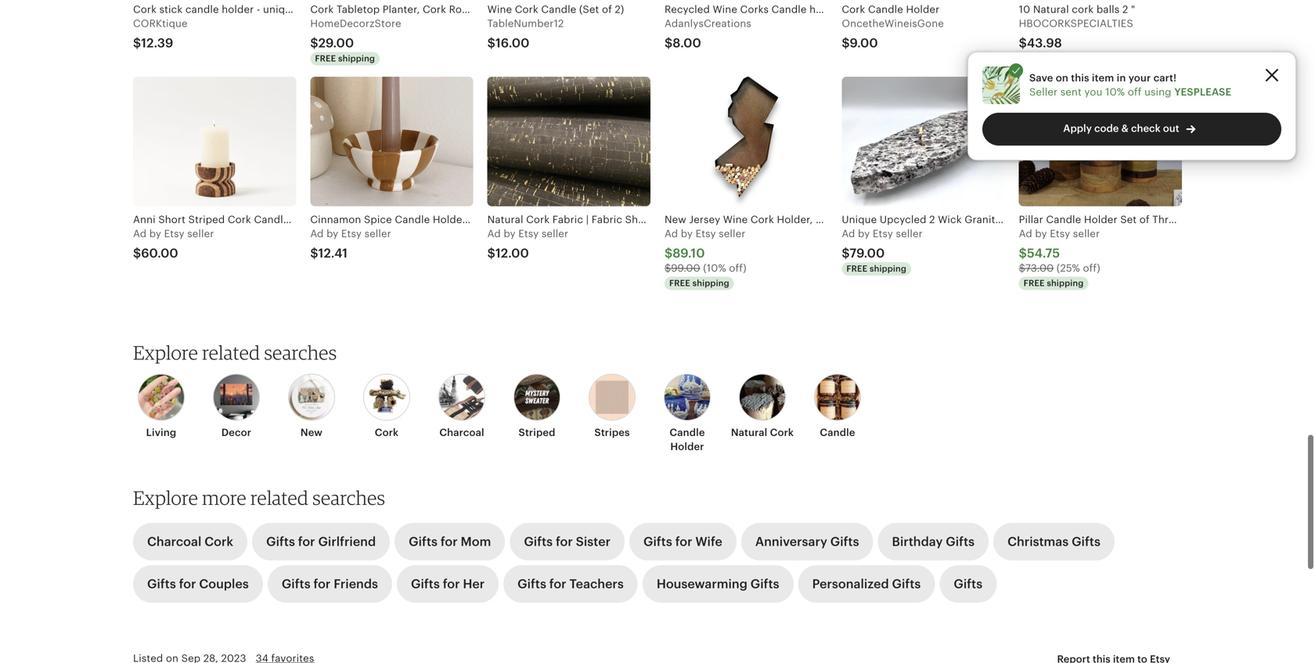 Task type: vqa. For each thing, say whether or not it's contained in the screenshot.
the (30%
no



Task type: describe. For each thing, give the bounding box(es) containing it.
b for 12.41
[[327, 228, 333, 240]]

gifts left her
[[411, 577, 440, 591]]

explore related searches region
[[124, 341, 1192, 482]]

2)
[[615, 3, 625, 15]]

holder
[[222, 3, 254, 15]]

$ inside the recycled wine corks candle holders adanlyscreations $ 8.00
[[665, 36, 673, 50]]

$ inside homedecorzstore $ 29.00 free shipping
[[310, 36, 319, 50]]

b for 12.00
[[504, 228, 511, 240]]

birthday gifts
[[893, 535, 975, 549]]

cork candle holder oncethewineisgone $ 9.00
[[842, 3, 945, 50]]

seller
[[1030, 86, 1058, 98]]

stripes link
[[580, 374, 645, 440]]

shipping inside homedecorzstore $ 29.00 free shipping
[[338, 54, 375, 64]]

gifts up 'personalized' at the bottom right of the page
[[831, 535, 860, 549]]

christmas gifts link
[[994, 523, 1115, 561]]

decor link
[[204, 374, 269, 440]]

unique upcycled 2 wick granite oil candle – eco-friendly home decor image
[[842, 77, 1005, 206]]

holder inside anni short striped cork candle holder a d b y etsy seller $ 60.00
[[292, 214, 326, 225]]

d inside anni short striped cork candle holder a d b y etsy seller $ 60.00
[[140, 228, 147, 240]]

mom
[[461, 535, 491, 549]]

y for 12.41
[[333, 228, 339, 240]]

shipping inside the a d b y etsy seller $ 54.75 $ 73.00 (25% off) free shipping
[[1048, 278, 1084, 288]]

a d b y etsy seller $ 79.00 free shipping
[[842, 228, 923, 274]]

candle holder link
[[655, 374, 721, 454]]

for for girlfriend
[[298, 535, 315, 549]]

free inside new jersey wine cork holder, wine decor a d b y etsy seller $ 89.10 $ 99.00 (10% off) free shipping
[[670, 278, 691, 288]]

new for new
[[301, 427, 323, 439]]

explore more related searches
[[133, 486, 386, 509]]

off
[[1129, 86, 1142, 98]]

housewarming gifts link
[[643, 565, 794, 603]]

item
[[1093, 72, 1115, 84]]

pillar candle holder set of three – 4" cylinder solid turned hardwood – modern rustic boho farmhouse, centerpiece mantel, wax led fall decor image
[[1020, 77, 1183, 206]]

off) inside new jersey wine cork holder, wine decor a d b y etsy seller $ 89.10 $ 99.00 (10% off) free shipping
[[730, 263, 747, 274]]

couples
[[199, 577, 249, 591]]

natural inside 10 natural cork balls 2 " hbocorkspecialties $ 43.98
[[1034, 3, 1070, 15]]

gifts for her link
[[397, 565, 499, 603]]

gifts for sister
[[524, 535, 611, 549]]

candle inside anni short striped cork candle holder a d b y etsy seller $ 60.00
[[254, 214, 289, 225]]

99.00
[[672, 263, 701, 274]]

cork
[[1073, 3, 1094, 15]]

for for couples
[[179, 577, 196, 591]]

natural inside explore related searches region
[[732, 427, 768, 439]]

charcoal for charcoal
[[440, 427, 485, 439]]

$ inside a d b y etsy seller $ 12.00
[[488, 246, 496, 261]]

short
[[158, 214, 186, 225]]

seller for 12.41
[[365, 228, 392, 240]]

$ inside wine cork candle (set of 2) tablenumber12 $ 16.00
[[488, 36, 496, 50]]

candle inside the recycled wine corks candle holders adanlyscreations $ 8.00
[[772, 3, 807, 15]]

corktique
[[133, 18, 188, 29]]

12.41
[[319, 246, 348, 261]]

anni short striped cork candle holder a d b y etsy seller $ 60.00
[[133, 214, 326, 261]]

stripes
[[595, 427, 630, 439]]

seller for 54.75
[[1074, 228, 1101, 240]]

10 natural cork balls 2 " hbocorkspecialties $ 43.98
[[1020, 3, 1136, 50]]

$ inside anni short striped cork candle holder a d b y etsy seller $ 60.00
[[133, 246, 141, 261]]

(set
[[580, 3, 600, 15]]

anni short striped cork candle holder image
[[133, 77, 296, 206]]

cart!
[[1154, 72, 1177, 84]]

gifts for couples
[[147, 577, 249, 591]]

a for 79.00
[[842, 228, 849, 240]]

d inside new jersey wine cork holder, wine decor a d b y etsy seller $ 89.10 $ 99.00 (10% off) free shipping
[[672, 228, 678, 240]]

natural cork fabric | fabric sheet | faux leather sheet | portugal cork | eco friendly cork fabric | black with gold fleck image
[[488, 77, 651, 206]]

gifts right birthday
[[946, 535, 975, 549]]

cork link
[[354, 374, 420, 440]]

living link
[[128, 374, 194, 440]]

gifts up gifts for teachers
[[524, 535, 553, 549]]

holder,
[[777, 214, 813, 225]]

&
[[1122, 123, 1129, 134]]

free inside the a d b y etsy seller $ 54.75 $ 73.00 (25% off) free shipping
[[1024, 278, 1045, 288]]

new link
[[279, 374, 345, 440]]

8.00
[[673, 36, 702, 50]]

personalized gifts link
[[799, 565, 936, 603]]

y for 12.00
[[510, 228, 516, 240]]

gifts down gifts for girlfriend link
[[282, 577, 311, 591]]

adanlyscreations
[[665, 18, 752, 29]]

using
[[1145, 86, 1172, 98]]

explore for explore related searches
[[133, 341, 198, 364]]

holders
[[810, 3, 847, 15]]

teachers
[[570, 577, 624, 591]]

check
[[1132, 123, 1161, 134]]

d for 12.00
[[495, 228, 501, 240]]

for for friends
[[314, 577, 331, 591]]

2
[[1123, 3, 1129, 15]]

wine cork candle (set of 2) tablenumber12 $ 16.00
[[488, 3, 625, 50]]

off) inside the a d b y etsy seller $ 54.75 $ 73.00 (25% off) free shipping
[[1084, 263, 1101, 274]]

your
[[1129, 72, 1152, 84]]

birthday gifts link
[[879, 523, 989, 561]]

9.00
[[850, 36, 879, 50]]

for for wife
[[676, 535, 693, 549]]

seller inside new jersey wine cork holder, wine decor a d b y etsy seller $ 89.10 $ 99.00 (10% off) free shipping
[[719, 228, 746, 240]]

homedecorzstore $ 29.00 free shipping
[[310, 18, 402, 64]]

corks
[[741, 3, 769, 15]]

tablenumber12
[[488, 18, 564, 29]]

gifts for couples link
[[133, 565, 263, 603]]

y inside anni short striped cork candle holder a d b y etsy seller $ 60.00
[[156, 228, 161, 240]]

gifts left wife
[[644, 535, 673, 549]]

b for 79.00
[[859, 228, 865, 240]]

seller for 12.00
[[542, 228, 569, 240]]

a d b y etsy seller $ 54.75 $ 73.00 (25% off) free shipping
[[1020, 228, 1101, 288]]

$ inside 10 natural cork balls 2 " hbocorkspecialties $ 43.98
[[1020, 36, 1028, 50]]

$ inside cork stick candle holder - unique stylish sustainable corktique $ 12.39
[[133, 36, 141, 50]]

wine right holder,
[[816, 214, 841, 225]]

etsy inside new jersey wine cork holder, wine decor a d b y etsy seller $ 89.10 $ 99.00 (10% off) free shipping
[[696, 228, 716, 240]]

housewarming
[[657, 577, 748, 591]]

charcoal for charcoal cork
[[147, 535, 202, 549]]

housewarming gifts
[[657, 577, 780, 591]]

a d b y etsy seller $ 12.41
[[310, 228, 392, 261]]

a inside anni short striped cork candle holder a d b y etsy seller $ 60.00
[[133, 228, 140, 240]]

hbocorkspecialties
[[1020, 18, 1134, 29]]

for for teachers
[[550, 577, 567, 591]]

16.00
[[496, 36, 530, 50]]

gifts for wife
[[644, 535, 723, 549]]

candle
[[186, 3, 219, 15]]

-
[[257, 3, 260, 15]]

explore for explore more related searches
[[133, 486, 198, 509]]

free inside homedecorzstore $ 29.00 free shipping
[[315, 54, 336, 64]]

anniversary gifts
[[756, 535, 860, 549]]

recycled wine corks candle holders adanlyscreations $ 8.00
[[665, 3, 847, 50]]

apply
[[1064, 123, 1093, 134]]

a for 54.75
[[1020, 228, 1027, 240]]

12.39
[[141, 36, 173, 50]]

gifts down birthday gifts
[[954, 577, 983, 591]]



Task type: locate. For each thing, give the bounding box(es) containing it.
a d b y etsy seller $ 12.00
[[488, 228, 569, 261]]

3 etsy from the left
[[519, 228, 539, 240]]

etsy inside anni short striped cork candle holder a d b y etsy seller $ 60.00
[[164, 228, 185, 240]]

2 a from the left
[[310, 228, 318, 240]]

$ inside a d b y etsy seller $ 79.00 free shipping
[[842, 246, 850, 261]]

y inside a d b y etsy seller $ 12.00
[[510, 228, 516, 240]]

seller inside the a d b y etsy seller $ 54.75 $ 73.00 (25% off) free shipping
[[1074, 228, 1101, 240]]

etsy for 54.75
[[1051, 228, 1071, 240]]

0 horizontal spatial new
[[301, 427, 323, 439]]

b inside new jersey wine cork holder, wine decor a d b y etsy seller $ 89.10 $ 99.00 (10% off) free shipping
[[681, 228, 688, 240]]

anniversary gifts link
[[742, 523, 874, 561]]

6 a from the left
[[1020, 228, 1027, 240]]

holder inside cork candle holder oncethewineisgone $ 9.00
[[907, 3, 940, 15]]

free down 79.00
[[847, 264, 868, 274]]

candle link
[[805, 374, 871, 440]]

a inside the a d b y etsy seller $ 54.75 $ 73.00 (25% off) free shipping
[[1020, 228, 1027, 240]]

searches inside region
[[264, 341, 337, 364]]

0 horizontal spatial striped
[[188, 214, 225, 225]]

shipping inside new jersey wine cork holder, wine decor a d b y etsy seller $ 89.10 $ 99.00 (10% off) free shipping
[[693, 278, 730, 288]]

decor up 79.00
[[844, 214, 873, 225]]

73.00
[[1026, 263, 1055, 274]]

shipping down 79.00
[[870, 264, 907, 274]]

d up 12.00
[[495, 228, 501, 240]]

balls
[[1097, 3, 1120, 15]]

cork inside anni short striped cork candle holder a d b y etsy seller $ 60.00
[[228, 214, 251, 225]]

gifts link
[[940, 565, 997, 603]]

1 d from the left
[[140, 228, 147, 240]]

for inside gifts for sister link
[[556, 535, 573, 549]]

sustainable
[[335, 3, 391, 15]]

striped link
[[504, 374, 570, 440]]

1 horizontal spatial holder
[[671, 441, 705, 453]]

seller inside a d b y etsy seller $ 12.41
[[365, 228, 392, 240]]

gifts for girlfriend link
[[252, 523, 390, 561]]

1 vertical spatial new
[[301, 427, 323, 439]]

striped
[[188, 214, 225, 225], [519, 427, 556, 439]]

striped inside 'link'
[[519, 427, 556, 439]]

y for 54.75
[[1042, 228, 1048, 240]]

y inside a d b y etsy seller $ 79.00 free shipping
[[865, 228, 871, 240]]

decor
[[844, 214, 873, 225], [222, 427, 252, 439]]

decor up more
[[222, 427, 252, 439]]

2 off) from the left
[[1084, 263, 1101, 274]]

(10%
[[704, 263, 727, 274]]

5 y from the left
[[865, 228, 871, 240]]

1 vertical spatial natural
[[732, 427, 768, 439]]

y inside a d b y etsy seller $ 12.41
[[333, 228, 339, 240]]

5 seller from the left
[[897, 228, 923, 240]]

y up 12.00
[[510, 228, 516, 240]]

y up 79.00
[[865, 228, 871, 240]]

54.75
[[1028, 246, 1061, 261]]

1 a from the left
[[133, 228, 140, 240]]

explore inside region
[[133, 341, 198, 364]]

4 seller from the left
[[719, 228, 746, 240]]

5 a from the left
[[842, 228, 849, 240]]

seller
[[187, 228, 214, 240], [365, 228, 392, 240], [542, 228, 569, 240], [719, 228, 746, 240], [897, 228, 923, 240], [1074, 228, 1101, 240]]

5 b from the left
[[859, 228, 865, 240]]

a for 12.00
[[488, 228, 495, 240]]

0 horizontal spatial holder
[[292, 214, 326, 225]]

for inside gifts for friends link
[[314, 577, 331, 591]]

related right more
[[251, 486, 309, 509]]

wine up adanlyscreations at right top
[[713, 3, 738, 15]]

gifts for mom
[[409, 535, 491, 549]]

2 seller from the left
[[365, 228, 392, 240]]

2 d from the left
[[317, 228, 324, 240]]

etsy inside a d b y etsy seller $ 12.00
[[519, 228, 539, 240]]

seller inside anni short striped cork candle holder a d b y etsy seller $ 60.00
[[187, 228, 214, 240]]

wine inside wine cork candle (set of 2) tablenumber12 $ 16.00
[[488, 3, 512, 15]]

b down anni
[[149, 228, 156, 240]]

for left girlfriend in the bottom left of the page
[[298, 535, 315, 549]]

1 etsy from the left
[[164, 228, 185, 240]]

0 vertical spatial striped
[[188, 214, 225, 225]]

shipping inside a d b y etsy seller $ 79.00 free shipping
[[870, 264, 907, 274]]

1 horizontal spatial new
[[665, 214, 687, 225]]

free inside a d b y etsy seller $ 79.00 free shipping
[[847, 264, 868, 274]]

b for 54.75
[[1036, 228, 1042, 240]]

for left teachers
[[550, 577, 567, 591]]

1 horizontal spatial natural
[[1034, 3, 1070, 15]]

candle inside cork candle holder oncethewineisgone $ 9.00
[[869, 3, 904, 15]]

off) right (25%
[[1084, 263, 1101, 274]]

4 etsy from the left
[[696, 228, 716, 240]]

for inside gifts for wife link
[[676, 535, 693, 549]]

b inside the a d b y etsy seller $ 54.75 $ 73.00 (25% off) free shipping
[[1036, 228, 1042, 240]]

stick
[[160, 3, 183, 15]]

apply code & check out link
[[983, 113, 1282, 146]]

cork
[[133, 3, 157, 15], [515, 3, 539, 15], [842, 3, 866, 15], [228, 214, 251, 225], [751, 214, 775, 225], [375, 427, 399, 439], [770, 427, 794, 439], [205, 535, 234, 549]]

wine inside the recycled wine corks candle holders adanlyscreations $ 8.00
[[713, 3, 738, 15]]

charcoal cork
[[147, 535, 234, 549]]

d for 54.75
[[1026, 228, 1033, 240]]

free down '29.00'
[[315, 54, 336, 64]]

etsy inside a d b y etsy seller $ 79.00 free shipping
[[873, 228, 894, 240]]

new inside explore related searches region
[[301, 427, 323, 439]]

birthday
[[893, 535, 943, 549]]

of
[[602, 3, 612, 15]]

girlfriend
[[318, 535, 376, 549]]

jersey
[[690, 214, 721, 225]]

friends
[[334, 577, 378, 591]]

0 horizontal spatial natural
[[732, 427, 768, 439]]

6 b from the left
[[1036, 228, 1042, 240]]

3 y from the left
[[510, 228, 516, 240]]

etsy up "54.75"
[[1051, 228, 1071, 240]]

3 d from the left
[[495, 228, 501, 240]]

d for 79.00
[[849, 228, 856, 240]]

d up '89.10'
[[672, 228, 678, 240]]

related up decor link
[[202, 341, 260, 364]]

3 seller from the left
[[542, 228, 569, 240]]

1 seller from the left
[[187, 228, 214, 240]]

d up "54.75"
[[1026, 228, 1033, 240]]

0 vertical spatial searches
[[264, 341, 337, 364]]

1 vertical spatial charcoal
[[147, 535, 202, 549]]

unique
[[263, 3, 298, 15]]

gifts up gifts for her
[[409, 535, 438, 549]]

cork inside cork candle holder oncethewineisgone $ 9.00
[[842, 3, 866, 15]]

for left wife
[[676, 535, 693, 549]]

d inside a d b y etsy seller $ 79.00 free shipping
[[849, 228, 856, 240]]

etsy down short
[[164, 228, 185, 240]]

2 vertical spatial holder
[[671, 441, 705, 453]]

1 vertical spatial searches
[[313, 486, 386, 509]]

79.00
[[850, 246, 885, 261]]

y up 12.41
[[333, 228, 339, 240]]

christmas
[[1008, 535, 1069, 549]]

2 y from the left
[[333, 228, 339, 240]]

cork inside wine cork candle (set of 2) tablenumber12 $ 16.00
[[515, 3, 539, 15]]

a for 12.41
[[310, 228, 318, 240]]

0 vertical spatial related
[[202, 341, 260, 364]]

gifts
[[266, 535, 295, 549], [409, 535, 438, 549], [524, 535, 553, 549], [644, 535, 673, 549], [831, 535, 860, 549], [946, 535, 975, 549], [1072, 535, 1101, 549], [147, 577, 176, 591], [282, 577, 311, 591], [411, 577, 440, 591], [518, 577, 547, 591], [751, 577, 780, 591], [893, 577, 921, 591], [954, 577, 983, 591]]

d down anni
[[140, 228, 147, 240]]

candle
[[542, 3, 577, 15], [772, 3, 807, 15], [869, 3, 904, 15], [254, 214, 289, 225], [670, 427, 705, 439], [820, 427, 856, 439]]

4 d from the left
[[672, 228, 678, 240]]

a inside a d b y etsy seller $ 79.00 free shipping
[[842, 228, 849, 240]]

natural cork
[[732, 427, 794, 439]]

for inside "gifts for mom" link
[[441, 535, 458, 549]]

for for her
[[443, 577, 460, 591]]

striped inside anni short striped cork candle holder a d b y etsy seller $ 60.00
[[188, 214, 225, 225]]

gifts right christmas
[[1072, 535, 1101, 549]]

3 b from the left
[[504, 228, 511, 240]]

new jersey wine cork holder, wine decor image
[[665, 77, 828, 206]]

searches up new link
[[264, 341, 337, 364]]

2 b from the left
[[327, 228, 333, 240]]

0 vertical spatial holder
[[907, 3, 940, 15]]

etsy for 79.00
[[873, 228, 894, 240]]

wine up tablenumber12
[[488, 3, 512, 15]]

charcoal
[[440, 427, 485, 439], [147, 535, 202, 549]]

charcoal inside charcoal cork link
[[147, 535, 202, 549]]

b
[[149, 228, 156, 240], [327, 228, 333, 240], [504, 228, 511, 240], [681, 228, 688, 240], [859, 228, 865, 240], [1036, 228, 1042, 240]]

free down 73.00
[[1024, 278, 1045, 288]]

living
[[146, 427, 176, 439]]

gifts down explore more related searches
[[266, 535, 295, 549]]

89.10
[[673, 246, 705, 261]]

y for 79.00
[[865, 228, 871, 240]]

a inside new jersey wine cork holder, wine decor a d b y etsy seller $ 89.10 $ 99.00 (10% off) free shipping
[[665, 228, 672, 240]]

sent
[[1061, 86, 1082, 98]]

$ inside a d b y etsy seller $ 12.41
[[310, 246, 319, 261]]

b inside a d b y etsy seller $ 79.00 free shipping
[[859, 228, 865, 240]]

candle inside wine cork candle (set of 2) tablenumber12 $ 16.00
[[542, 3, 577, 15]]

$ inside cork candle holder oncethewineisgone $ 9.00
[[842, 36, 850, 50]]

for left friends
[[314, 577, 331, 591]]

you
[[1085, 86, 1103, 98]]

new inside new jersey wine cork holder, wine decor a d b y etsy seller $ 89.10 $ 99.00 (10% off) free shipping
[[665, 214, 687, 225]]

explore related searches
[[133, 341, 337, 364]]

her
[[463, 577, 485, 591]]

d up 12.41
[[317, 228, 324, 240]]

d inside the a d b y etsy seller $ 54.75 $ 73.00 (25% off) free shipping
[[1026, 228, 1033, 240]]

1 horizontal spatial decor
[[844, 214, 873, 225]]

gifts down charcoal cork link
[[147, 577, 176, 591]]

recycled
[[665, 3, 710, 15]]

gifts for teachers link
[[504, 565, 638, 603]]

5 etsy from the left
[[873, 228, 894, 240]]

charcoal link
[[429, 374, 495, 440]]

d inside a d b y etsy seller $ 12.00
[[495, 228, 501, 240]]

2 explore from the top
[[133, 486, 198, 509]]

1 horizontal spatial off)
[[1084, 263, 1101, 274]]

(25%
[[1057, 263, 1081, 274]]

related inside region
[[202, 341, 260, 364]]

for left couples
[[179, 577, 196, 591]]

related
[[202, 341, 260, 364], [251, 486, 309, 509]]

gifts for her
[[411, 577, 485, 591]]

for inside gifts for couples link
[[179, 577, 196, 591]]

1 off) from the left
[[730, 263, 747, 274]]

b inside a d b y etsy seller $ 12.00
[[504, 228, 511, 240]]

1 vertical spatial striped
[[519, 427, 556, 439]]

0 vertical spatial charcoal
[[440, 427, 485, 439]]

for for mom
[[441, 535, 458, 549]]

gifts for mom link
[[395, 523, 505, 561]]

5 d from the left
[[849, 228, 856, 240]]

wife
[[696, 535, 723, 549]]

for left her
[[443, 577, 460, 591]]

etsy up 79.00
[[873, 228, 894, 240]]

1 vertical spatial related
[[251, 486, 309, 509]]

gifts down anniversary
[[751, 577, 780, 591]]

shipping down (10% in the top of the page
[[693, 278, 730, 288]]

1 vertical spatial holder
[[292, 214, 326, 225]]

12.00
[[496, 246, 529, 261]]

d
[[140, 228, 147, 240], [317, 228, 324, 240], [495, 228, 501, 240], [672, 228, 678, 240], [849, 228, 856, 240], [1026, 228, 1033, 240]]

explore up living link
[[133, 341, 198, 364]]

for inside gifts for girlfriend link
[[298, 535, 315, 549]]

code
[[1095, 123, 1120, 134]]

homedecorzstore
[[310, 18, 402, 29]]

0 vertical spatial natural
[[1034, 3, 1070, 15]]

off) right (10% in the top of the page
[[730, 263, 747, 274]]

for
[[298, 535, 315, 549], [441, 535, 458, 549], [556, 535, 573, 549], [676, 535, 693, 549], [179, 577, 196, 591], [314, 577, 331, 591], [443, 577, 460, 591], [550, 577, 567, 591]]

in
[[1118, 72, 1127, 84]]

free down 99.00
[[670, 278, 691, 288]]

y up '89.10'
[[688, 228, 693, 240]]

b inside a d b y etsy seller $ 12.41
[[327, 228, 333, 240]]

0 vertical spatial explore
[[133, 341, 198, 364]]

new jersey wine cork holder, wine decor a d b y etsy seller $ 89.10 $ 99.00 (10% off) free shipping
[[665, 214, 873, 288]]

on
[[1057, 72, 1069, 84]]

wine right jersey
[[724, 214, 748, 225]]

searches
[[264, 341, 337, 364], [313, 486, 386, 509]]

gifts down gifts for sister
[[518, 577, 547, 591]]

new for new jersey wine cork holder, wine decor a d b y etsy seller $ 89.10 $ 99.00 (10% off) free shipping
[[665, 214, 687, 225]]

1 b from the left
[[149, 228, 156, 240]]

3 a from the left
[[488, 228, 495, 240]]

b up 79.00
[[859, 228, 865, 240]]

10
[[1020, 3, 1031, 15]]

decor inside new jersey wine cork holder, wine decor a d b y etsy seller $ 89.10 $ 99.00 (10% off) free shipping
[[844, 214, 873, 225]]

striped right short
[[188, 214, 225, 225]]

0 horizontal spatial charcoal
[[147, 535, 202, 549]]

decor inside explore related searches region
[[222, 427, 252, 439]]

seller for 79.00
[[897, 228, 923, 240]]

cinnamon spice candle holder, brown white stripe candle holder, aesthetic candle holder, hand painted candle holder, striped candle holder image
[[310, 77, 474, 206]]

for inside 'gifts for teachers' link
[[550, 577, 567, 591]]

striped left stripes
[[519, 427, 556, 439]]

etsy for 12.41
[[341, 228, 362, 240]]

etsy for 12.00
[[519, 228, 539, 240]]

29.00
[[319, 36, 354, 50]]

etsy up 12.00
[[519, 228, 539, 240]]

etsy inside the a d b y etsy seller $ 54.75 $ 73.00 (25% off) free shipping
[[1051, 228, 1071, 240]]

1 vertical spatial decor
[[222, 427, 252, 439]]

natural right candle holder
[[732, 427, 768, 439]]

2 horizontal spatial holder
[[907, 3, 940, 15]]

for for sister
[[556, 535, 573, 549]]

a inside a d b y etsy seller $ 12.41
[[310, 228, 318, 240]]

y down short
[[156, 228, 161, 240]]

d for 12.41
[[317, 228, 324, 240]]

charcoal cork link
[[133, 523, 248, 561]]

4 b from the left
[[681, 228, 688, 240]]

holder inside candle holder
[[671, 441, 705, 453]]

etsy inside a d b y etsy seller $ 12.41
[[341, 228, 362, 240]]

seller inside a d b y etsy seller $ 79.00 free shipping
[[897, 228, 923, 240]]

anniversary
[[756, 535, 828, 549]]

a inside a d b y etsy seller $ 12.00
[[488, 228, 495, 240]]

natural cork link
[[730, 374, 796, 440]]

shipping down '29.00'
[[338, 54, 375, 64]]

anni
[[133, 214, 156, 225]]

cork inside cork stick candle holder - unique stylish sustainable corktique $ 12.39
[[133, 3, 157, 15]]

2 etsy from the left
[[341, 228, 362, 240]]

seller inside a d b y etsy seller $ 12.00
[[542, 228, 569, 240]]

personalized gifts
[[813, 577, 921, 591]]

charcoal inside explore related searches region
[[440, 427, 485, 439]]

10%
[[1106, 86, 1126, 98]]

natural right 10 on the top right of the page
[[1034, 3, 1070, 15]]

for left the mom at the left of page
[[441, 535, 458, 549]]

1 vertical spatial explore
[[133, 486, 198, 509]]

gifts down birthday
[[893, 577, 921, 591]]

6 seller from the left
[[1074, 228, 1101, 240]]

christmas gifts
[[1008, 535, 1101, 549]]

d up 79.00
[[849, 228, 856, 240]]

etsy up 12.41
[[341, 228, 362, 240]]

0 vertical spatial decor
[[844, 214, 873, 225]]

0 horizontal spatial off)
[[730, 263, 747, 274]]

personalized
[[813, 577, 890, 591]]

43.98
[[1028, 36, 1063, 50]]

b up 12.00
[[504, 228, 511, 240]]

sister
[[576, 535, 611, 549]]

1 explore from the top
[[133, 341, 198, 364]]

this
[[1072, 72, 1090, 84]]

6 d from the left
[[1026, 228, 1033, 240]]

for inside gifts for her link
[[443, 577, 460, 591]]

b up '89.10'
[[681, 228, 688, 240]]

"
[[1132, 3, 1136, 15]]

y inside new jersey wine cork holder, wine decor a d b y etsy seller $ 89.10 $ 99.00 (10% off) free shipping
[[688, 228, 693, 240]]

gifts for sister link
[[510, 523, 625, 561]]

b inside anni short striped cork candle holder a d b y etsy seller $ 60.00
[[149, 228, 156, 240]]

1 horizontal spatial striped
[[519, 427, 556, 439]]

cork inside new jersey wine cork holder, wine decor a d b y etsy seller $ 89.10 $ 99.00 (10% off) free shipping
[[751, 214, 775, 225]]

0 vertical spatial new
[[665, 214, 687, 225]]

y inside the a d b y etsy seller $ 54.75 $ 73.00 (25% off) free shipping
[[1042, 228, 1048, 240]]

1 y from the left
[[156, 228, 161, 240]]

d inside a d b y etsy seller $ 12.41
[[317, 228, 324, 240]]

save
[[1030, 72, 1054, 84]]

1 horizontal spatial charcoal
[[440, 427, 485, 439]]

b up 12.41
[[327, 228, 333, 240]]

4 a from the left
[[665, 228, 672, 240]]

for left sister
[[556, 535, 573, 549]]

explore up charcoal cork link
[[133, 486, 198, 509]]

6 y from the left
[[1042, 228, 1048, 240]]

save on this item in your cart! seller sent you 10% off using yesplease
[[1030, 72, 1232, 98]]

searches up girlfriend in the bottom left of the page
[[313, 486, 386, 509]]

6 etsy from the left
[[1051, 228, 1071, 240]]

etsy down jersey
[[696, 228, 716, 240]]

4 y from the left
[[688, 228, 693, 240]]

y up "54.75"
[[1042, 228, 1048, 240]]

cork stick candle holder - unique stylish sustainable corktique $ 12.39
[[133, 3, 391, 50]]

shipping down (25%
[[1048, 278, 1084, 288]]

b up "54.75"
[[1036, 228, 1042, 240]]

0 horizontal spatial decor
[[222, 427, 252, 439]]



